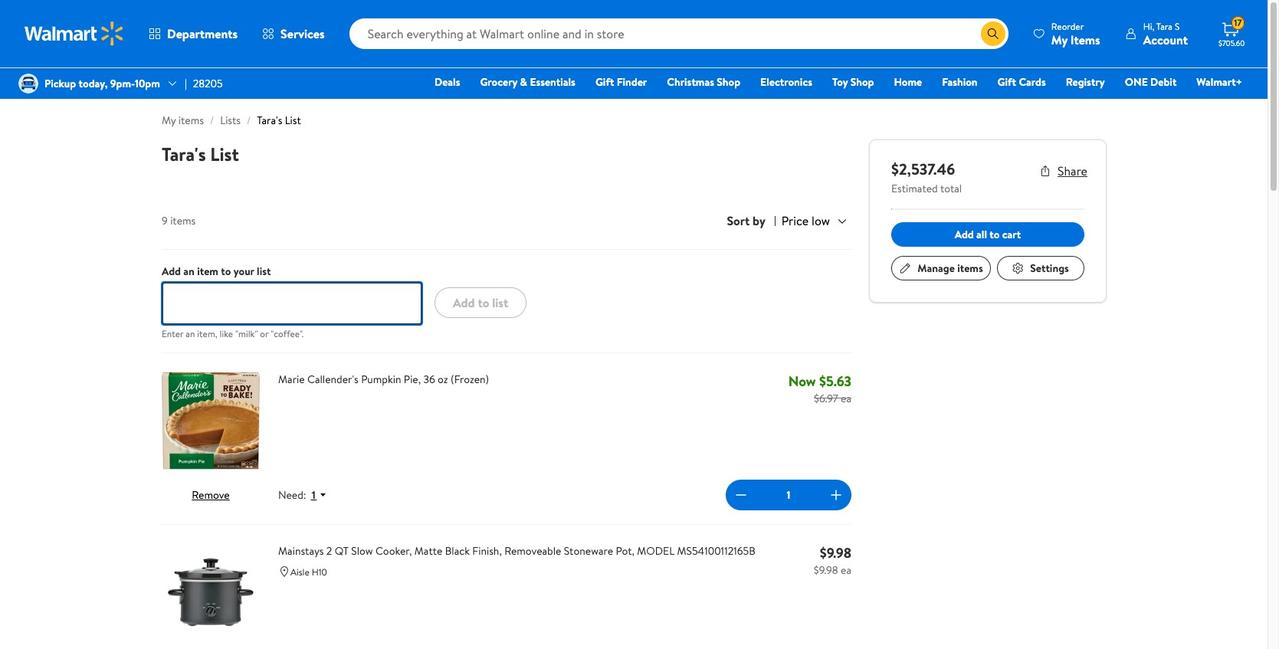Task type: locate. For each thing, give the bounding box(es) containing it.
items for 9
[[170, 213, 196, 229]]

cooker,
[[376, 544, 412, 559]]

/
[[210, 113, 214, 128], [247, 113, 251, 128]]

9
[[162, 213, 168, 229]]

ea inside "now $5.63 $6.97 ea"
[[841, 391, 852, 407]]

items inside button
[[958, 261, 983, 276]]

like
[[220, 328, 233, 341]]

gift cards
[[998, 74, 1046, 90]]

aisle
[[291, 566, 310, 579]]

/ left lists link at the left top of page
[[210, 113, 214, 128]]

1 ea from the top
[[841, 391, 852, 407]]

model
[[637, 544, 675, 559]]

1 vertical spatial ea
[[841, 563, 852, 578]]

shop for toy shop
[[851, 74, 874, 90]]

2 horizontal spatial to
[[990, 227, 1000, 242]]

price
[[782, 212, 809, 229]]

0 vertical spatial tara's
[[257, 113, 282, 128]]

reorder my items
[[1052, 20, 1101, 48]]

list down lists
[[210, 141, 239, 167]]

ea right $6.97
[[841, 391, 852, 407]]

departments button
[[136, 15, 250, 52]]

list inside button
[[492, 295, 508, 311]]

1 vertical spatial items
[[170, 213, 196, 229]]

1 horizontal spatial 1
[[787, 488, 791, 503]]

shop right christmas
[[717, 74, 741, 90]]

marie callender's pumpkin pie, 36 oz (frozen) link
[[278, 372, 786, 388]]

total
[[941, 181, 962, 196]]

|
[[185, 76, 187, 91]]

to inside button
[[990, 227, 1000, 242]]

marie callender's pumpkin pie, 36 oz (frozen)
[[278, 372, 489, 387]]

1 right decrease quantity marie callender's pumpkin pie, 36 oz (frozen), current quantity 1 image
[[787, 488, 791, 503]]

an left item
[[183, 264, 195, 279]]

2 vertical spatial items
[[958, 261, 983, 276]]

gift left cards
[[998, 74, 1017, 90]]

1 inside 1 popup button
[[311, 489, 317, 502]]

item,
[[197, 328, 218, 341]]

finder
[[617, 74, 647, 90]]

gift finder link
[[589, 74, 654, 90]]

36
[[423, 372, 435, 387]]

1 horizontal spatial gift
[[998, 74, 1017, 90]]

2 / from the left
[[247, 113, 251, 128]]

add an item to your list
[[162, 264, 271, 279]]

shop
[[717, 74, 741, 90], [851, 74, 874, 90]]

matte
[[415, 544, 443, 559]]

0 vertical spatial ea
[[841, 391, 852, 407]]

0 vertical spatial add
[[955, 227, 974, 242]]

2 vertical spatial to
[[478, 295, 489, 311]]

1 horizontal spatial to
[[478, 295, 489, 311]]

my items / lists / tara's list
[[162, 113, 301, 128]]

remove
[[192, 488, 230, 503]]

1 horizontal spatial /
[[247, 113, 251, 128]]

s
[[1175, 20, 1180, 33]]

an for enter
[[186, 328, 195, 341]]

0 vertical spatial items
[[178, 113, 204, 128]]

0 horizontal spatial gift
[[596, 74, 614, 90]]

fashion link
[[935, 74, 985, 90]]

mainstays 2 qt slow cooker, matte black finish, removeable stoneware pot, model ms54100112165b
[[278, 544, 756, 559]]

ea
[[841, 391, 852, 407], [841, 563, 852, 578]]

gift for gift cards
[[998, 74, 1017, 90]]

1 vertical spatial list
[[492, 295, 508, 311]]

tara's
[[257, 113, 282, 128], [162, 141, 206, 167]]

gift
[[596, 74, 614, 90], [998, 74, 1017, 90]]

0 horizontal spatial list
[[257, 264, 271, 279]]

0 horizontal spatial /
[[210, 113, 214, 128]]

share
[[1058, 163, 1088, 179]]

gift left finder
[[596, 74, 614, 90]]

settings button
[[997, 256, 1085, 281]]

0 vertical spatial list
[[257, 264, 271, 279]]

1 vertical spatial add
[[162, 264, 181, 279]]

enter
[[162, 328, 184, 341]]

"coffee".
[[271, 328, 304, 341]]

$5.63
[[819, 372, 852, 391]]

items right 9
[[170, 213, 196, 229]]

list
[[285, 113, 301, 128], [210, 141, 239, 167]]

my
[[1052, 31, 1068, 48], [162, 113, 176, 128]]

registry
[[1066, 74, 1105, 90]]

1 / from the left
[[210, 113, 214, 128]]

tara's right lists
[[257, 113, 282, 128]]

list right lists link at the left top of page
[[285, 113, 301, 128]]

items up tara's list
[[178, 113, 204, 128]]

1 horizontal spatial add
[[453, 295, 475, 311]]

add all to cart button
[[892, 222, 1085, 247]]

1 horizontal spatial shop
[[851, 74, 874, 90]]

my up tara's list
[[162, 113, 176, 128]]

now $5.63 $6.97 ea
[[789, 372, 852, 407]]

2 vertical spatial add
[[453, 295, 475, 311]]

add inside button
[[955, 227, 974, 242]]

removeable
[[505, 544, 562, 559]]

0 horizontal spatial my
[[162, 113, 176, 128]]

$6.97
[[814, 391, 838, 407]]

2 ea from the top
[[841, 563, 852, 578]]

2 horizontal spatial add
[[955, 227, 974, 242]]

1 shop from the left
[[717, 74, 741, 90]]

tara's list
[[162, 141, 239, 167]]

services
[[281, 25, 325, 42]]

0 horizontal spatial shop
[[717, 74, 741, 90]]

 image
[[18, 74, 38, 94]]

0 horizontal spatial add
[[162, 264, 181, 279]]

departments
[[167, 25, 238, 42]]

/ right lists
[[247, 113, 251, 128]]

0 vertical spatial my
[[1052, 31, 1068, 48]]

to inside button
[[478, 295, 489, 311]]

aisle h10
[[291, 566, 327, 579]]

list
[[257, 264, 271, 279], [492, 295, 508, 311]]

search icon image
[[987, 28, 999, 40]]

items
[[178, 113, 204, 128], [170, 213, 196, 229], [958, 261, 983, 276]]

9pm-
[[110, 76, 135, 91]]

an
[[183, 264, 195, 279], [186, 328, 195, 341]]

0 vertical spatial to
[[990, 227, 1000, 242]]

my left items
[[1052, 31, 1068, 48]]

1 gift from the left
[[596, 74, 614, 90]]

all
[[977, 227, 987, 242]]

an left 'item,'
[[186, 328, 195, 341]]

$9.98
[[820, 544, 852, 563], [814, 563, 838, 578]]

items right manage on the top
[[958, 261, 983, 276]]

$9.98 $9.98 ea
[[814, 544, 852, 578]]

toy
[[833, 74, 848, 90]]

walmart+
[[1197, 74, 1243, 90]]

2 gift from the left
[[998, 74, 1017, 90]]

items for manage
[[958, 261, 983, 276]]

cart
[[1003, 227, 1021, 242]]

Walmart Site-Wide search field
[[349, 18, 1009, 49]]

pickup today, 9pm-10pm
[[44, 76, 160, 91]]

enter an item, like "milk" or "coffee".
[[162, 328, 304, 341]]

1 vertical spatial to
[[221, 264, 231, 279]]

add inside button
[[453, 295, 475, 311]]

tara's down 'my items' link
[[162, 141, 206, 167]]

0 horizontal spatial 1
[[311, 489, 317, 502]]

0 horizontal spatial list
[[210, 141, 239, 167]]

1 horizontal spatial list
[[285, 113, 301, 128]]

shop right toy
[[851, 74, 874, 90]]

to
[[990, 227, 1000, 242], [221, 264, 231, 279], [478, 295, 489, 311]]

toy shop
[[833, 74, 874, 90]]

1 horizontal spatial my
[[1052, 31, 1068, 48]]

ea down the increase quantity marie callender's pumpkin pie, 36 oz (frozen), current quantity 1 image
[[841, 563, 852, 578]]

1 vertical spatial list
[[210, 141, 239, 167]]

reorder
[[1052, 20, 1084, 33]]

sort by
[[727, 212, 766, 229]]

1 vertical spatial an
[[186, 328, 195, 341]]

hi,
[[1144, 20, 1155, 33]]

qt
[[335, 544, 349, 559]]

0 vertical spatial an
[[183, 264, 195, 279]]

add for add all to cart
[[955, 227, 974, 242]]

2 shop from the left
[[851, 74, 874, 90]]

1 horizontal spatial list
[[492, 295, 508, 311]]

1 right need:
[[311, 489, 317, 502]]

0 vertical spatial list
[[285, 113, 301, 128]]

lists link
[[220, 113, 241, 128]]

1 vertical spatial my
[[162, 113, 176, 128]]

0 horizontal spatial tara's
[[162, 141, 206, 167]]



Task type: describe. For each thing, give the bounding box(es) containing it.
shop for christmas shop
[[717, 74, 741, 90]]

an for add
[[183, 264, 195, 279]]

increase quantity marie callender's pumpkin pie, 36 oz (frozen), current quantity 1 image
[[827, 486, 846, 505]]

home link
[[887, 74, 929, 90]]

&
[[520, 74, 527, 90]]

add to list
[[453, 295, 508, 311]]

"milk"
[[235, 328, 258, 341]]

items for my
[[178, 113, 204, 128]]

christmas
[[667, 74, 714, 90]]

tara's list link
[[257, 113, 301, 128]]

electronics
[[761, 74, 813, 90]]

today,
[[79, 76, 108, 91]]

grocery & essentials link
[[473, 74, 583, 90]]

gift finder
[[596, 74, 647, 90]]

0 horizontal spatial to
[[221, 264, 231, 279]]

my inside reorder my items
[[1052, 31, 1068, 48]]

one
[[1125, 74, 1148, 90]]

remove button
[[192, 488, 230, 503]]

marie
[[278, 372, 305, 387]]

decrease quantity marie callender's pumpkin pie, 36 oz (frozen), current quantity 1 image
[[732, 486, 750, 505]]

walmart image
[[25, 21, 124, 46]]

share button
[[1040, 163, 1088, 179]]

$705.60
[[1219, 38, 1245, 48]]

Search search field
[[349, 18, 1009, 49]]

deals link
[[428, 74, 467, 90]]

christmas shop
[[667, 74, 741, 90]]

manage items
[[918, 261, 983, 276]]

9 items
[[162, 213, 196, 229]]

toy shop link
[[826, 74, 881, 90]]

add all to cart
[[955, 227, 1021, 242]]

add for add to list
[[453, 295, 475, 311]]

deals
[[435, 74, 460, 90]]

lists
[[220, 113, 241, 128]]

(frozen)
[[451, 372, 489, 387]]

my items link
[[162, 113, 204, 128]]

gift cards link
[[991, 74, 1053, 90]]

mainstays
[[278, 544, 324, 559]]

| 28205
[[185, 76, 223, 91]]

services button
[[250, 15, 337, 52]]

now
[[789, 372, 816, 391]]

estimated
[[892, 181, 938, 196]]

add for add an item to your list
[[162, 264, 181, 279]]

Add an item to your list text field
[[162, 282, 422, 325]]

pickup
[[44, 76, 76, 91]]

slow
[[351, 544, 373, 559]]

cards
[[1019, 74, 1046, 90]]

need:
[[278, 488, 306, 503]]

by
[[753, 212, 766, 229]]

17
[[1234, 16, 1242, 29]]

debit
[[1151, 74, 1177, 90]]

add to list button
[[435, 288, 527, 318]]

h10
[[312, 566, 327, 579]]

account
[[1144, 31, 1188, 48]]

item
[[197, 264, 218, 279]]

fashion
[[942, 74, 978, 90]]

pumpkin
[[361, 372, 401, 387]]

28205
[[193, 76, 223, 91]]

pot,
[[616, 544, 635, 559]]

pie,
[[404, 372, 421, 387]]

finish,
[[472, 544, 502, 559]]

price low button
[[776, 211, 852, 231]]

$2,537.46
[[892, 159, 955, 179]]

1 horizontal spatial tara's
[[257, 113, 282, 128]]

10pm
[[135, 76, 160, 91]]

ea inside the $9.98 $9.98 ea
[[841, 563, 852, 578]]

electronics link
[[754, 74, 819, 90]]

oz
[[438, 372, 448, 387]]

essentials
[[530, 74, 576, 90]]

one debit link
[[1118, 74, 1184, 90]]

one debit
[[1125, 74, 1177, 90]]

mainstays 2 qt slow cooker, matte black finish, removeable stoneware pot, model ms54100112165b link
[[278, 544, 794, 560]]

grocery & essentials
[[480, 74, 576, 90]]

1 button
[[306, 488, 334, 503]]

registry link
[[1059, 74, 1112, 90]]

1 vertical spatial tara's
[[162, 141, 206, 167]]

settings
[[1031, 261, 1070, 276]]

gift for gift finder
[[596, 74, 614, 90]]

$2,537.46 estimated total
[[892, 159, 962, 196]]

home
[[894, 74, 922, 90]]

black
[[445, 544, 470, 559]]

price low
[[782, 212, 830, 229]]

hi, tara s account
[[1144, 20, 1188, 48]]

stoneware
[[564, 544, 613, 559]]

manage items button
[[892, 256, 991, 281]]



Task type: vqa. For each thing, say whether or not it's contained in the screenshot.
cart
yes



